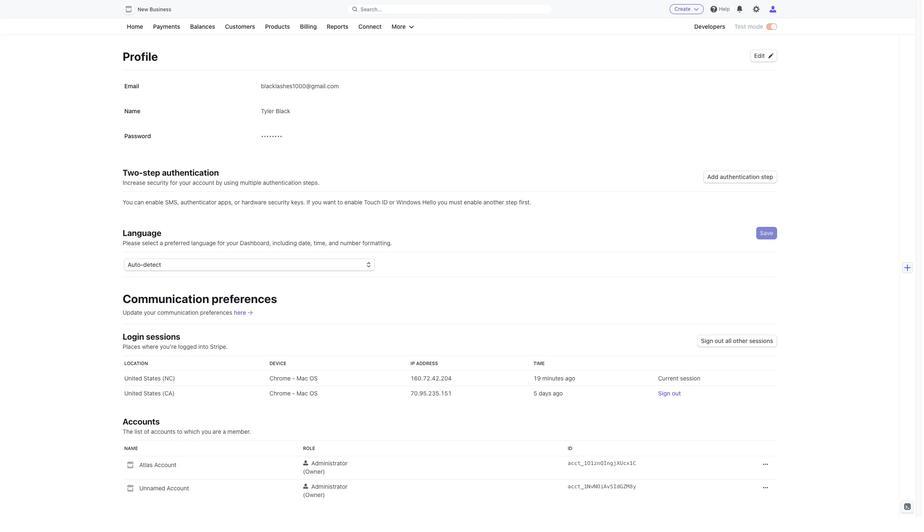 Task type: describe. For each thing, give the bounding box(es) containing it.
ip
[[411, 361, 415, 366]]

other
[[733, 338, 748, 345]]

you can enable sms, authenticator apps, or hardware security keys. if you want to enable touch id or windows hello you must enable another step first.
[[123, 199, 532, 206]]

accounts the list of accounts to which you are a member.
[[123, 417, 251, 435]]

••••••••
[[261, 133, 283, 140]]

for inside two-step authentication increase security for your account by using multiple authentication steps.
[[170, 179, 178, 186]]

70.95.235.151
[[411, 390, 452, 397]]

sign out button
[[659, 390, 681, 398]]

products
[[265, 23, 290, 30]]

the
[[123, 428, 133, 435]]

5 days ago
[[534, 390, 563, 397]]

authenticator
[[181, 199, 217, 206]]

states for (nc)
[[144, 375, 161, 382]]

number
[[340, 240, 361, 247]]

billing
[[300, 23, 317, 30]]

communication
[[123, 292, 209, 306]]

step inside popup button
[[762, 173, 774, 180]]

device
[[270, 361, 287, 366]]

days
[[539, 390, 552, 397]]

2 or from the left
[[389, 199, 395, 206]]

states for (ca)
[[144, 390, 161, 397]]

sign out all other sessions button
[[698, 335, 777, 347]]

address
[[416, 361, 438, 366]]

svg image for unnamed account
[[763, 486, 768, 491]]

connect
[[359, 23, 382, 30]]

edit
[[755, 52, 765, 59]]

help
[[719, 6, 730, 12]]

2 enable from the left
[[345, 199, 363, 206]]

ago for 19 minutes ago
[[566, 375, 576, 382]]

language
[[191, 240, 216, 247]]

login sessions places where you're logged into stripe.
[[123, 332, 228, 350]]

time,
[[314, 240, 327, 247]]

1 vertical spatial id
[[568, 446, 573, 451]]

account
[[193, 179, 214, 186]]

black
[[276, 108, 291, 115]]

1 or from the left
[[235, 199, 240, 206]]

increase
[[123, 179, 146, 186]]

administrator for atlas account
[[312, 460, 348, 467]]

sign out all other sessions
[[701, 338, 774, 345]]

account for unnamed account
[[167, 485, 189, 492]]

1 vertical spatial security
[[268, 199, 290, 206]]

united states (ca)
[[124, 390, 175, 397]]

Search… text field
[[347, 4, 552, 14]]

save button
[[757, 228, 777, 239]]

ago for 5 days ago
[[553, 390, 563, 397]]

minutes
[[543, 375, 564, 382]]

0 vertical spatial preferences
[[212, 292, 277, 306]]

your inside language please select a preferred language for your dashboard, including date, time, and number formatting.
[[227, 240, 238, 247]]

developers link
[[691, 22, 730, 32]]

more
[[392, 23, 406, 30]]

home
[[127, 23, 143, 30]]

business
[[150, 6, 171, 13]]

mode
[[748, 23, 764, 30]]

svg image for atlas account
[[763, 462, 768, 467]]

products link
[[261, 22, 294, 32]]

step inside two-step authentication increase security for your account by using multiple authentication steps.
[[143, 168, 160, 178]]

hardware
[[242, 199, 267, 206]]

multiple
[[240, 179, 262, 186]]

os for 70.95.235.151
[[310, 390, 318, 397]]

hello
[[423, 199, 436, 206]]

you're
[[160, 343, 177, 350]]

want
[[323, 199, 336, 206]]

security inside two-step authentication increase security for your account by using multiple authentication steps.
[[147, 179, 169, 186]]

login
[[123, 332, 144, 342]]

a inside language please select a preferred language for your dashboard, including date, time, and number formatting.
[[160, 240, 163, 247]]

2 horizontal spatial you
[[438, 199, 448, 206]]

two-step authentication increase security for your account by using multiple authentication steps.
[[123, 168, 320, 186]]

united for united states (nc)
[[124, 375, 142, 382]]

edit button
[[751, 50, 777, 62]]

your inside two-step authentication increase security for your account by using multiple authentication steps.
[[179, 179, 191, 186]]

two-
[[123, 168, 143, 178]]

1 enable from the left
[[146, 199, 164, 206]]

and
[[329, 240, 339, 247]]

which
[[184, 428, 200, 435]]

Search… search field
[[347, 4, 552, 14]]

communication preferences
[[123, 292, 277, 306]]

help button
[[708, 3, 734, 16]]

acct_1o1znqingjxucx1c
[[568, 460, 637, 467]]

os for 160.72.42.204
[[310, 375, 318, 382]]

list
[[135, 428, 142, 435]]

unnamed account
[[139, 485, 189, 492]]

password
[[124, 133, 151, 140]]

auto-detect button
[[124, 259, 374, 271]]

out for sign out
[[672, 390, 681, 397]]

time
[[534, 361, 545, 366]]

(owner) for atlas account
[[303, 468, 325, 475]]

current
[[659, 375, 679, 382]]

first.
[[519, 199, 532, 206]]

where
[[142, 343, 158, 350]]

0 vertical spatial id
[[382, 199, 388, 206]]

1 horizontal spatial step
[[506, 199, 518, 206]]

(owner) for unnamed account
[[303, 492, 325, 499]]

chrome for (ca)
[[270, 390, 291, 397]]

balances
[[190, 23, 215, 30]]

ip address
[[411, 361, 438, 366]]

all
[[726, 338, 732, 345]]

for inside language please select a preferred language for your dashboard, including date, time, and number formatting.
[[218, 240, 225, 247]]

location
[[124, 361, 148, 366]]

united states (nc)
[[124, 375, 175, 382]]

unnamed
[[139, 485, 165, 492]]

search…
[[361, 6, 382, 12]]

authentication inside popup button
[[720, 173, 760, 180]]

add authentication step button
[[704, 171, 777, 183]]

name for tyler black
[[124, 108, 140, 115]]

test
[[735, 23, 747, 30]]



Task type: locate. For each thing, give the bounding box(es) containing it.
0 horizontal spatial you
[[202, 428, 211, 435]]

1 mac from the top
[[297, 375, 308, 382]]

tyler
[[261, 108, 274, 115]]

1 vertical spatial name
[[124, 446, 138, 451]]

19 minutes ago
[[534, 375, 576, 382]]

id
[[382, 199, 388, 206], [568, 446, 573, 451]]

1 horizontal spatial a
[[223, 428, 226, 435]]

new business
[[138, 6, 171, 13]]

0 horizontal spatial sessions
[[146, 332, 180, 342]]

language
[[123, 228, 161, 238]]

0 vertical spatial mac
[[297, 375, 308, 382]]

authentication right add
[[720, 173, 760, 180]]

add
[[708, 173, 719, 180]]

0 vertical spatial out
[[715, 338, 724, 345]]

member.
[[228, 428, 251, 435]]

you inside accounts the list of accounts to which you are a member.
[[202, 428, 211, 435]]

1 vertical spatial (owner)
[[303, 492, 325, 499]]

add authentication step
[[708, 173, 774, 180]]

0 vertical spatial (owner)
[[303, 468, 325, 475]]

- for 70.95.235.151
[[292, 390, 295, 397]]

reports
[[327, 23, 349, 30]]

0 vertical spatial states
[[144, 375, 161, 382]]

1 vertical spatial for
[[218, 240, 225, 247]]

you left "must"
[[438, 199, 448, 206]]

1 horizontal spatial your
[[179, 179, 191, 186]]

ago right days
[[553, 390, 563, 397]]

chrome        -        mac os
[[270, 375, 318, 382], [270, 390, 318, 397]]

account right atlas at the left bottom of the page
[[154, 462, 177, 469]]

language please select a preferred language for your dashboard, including date, time, and number formatting.
[[123, 228, 392, 247]]

1 chrome        -        mac os from the top
[[270, 375, 318, 382]]

or left windows
[[389, 199, 395, 206]]

new business button
[[123, 3, 180, 15]]

you left 'are'
[[202, 428, 211, 435]]

account right unnamed on the left of page
[[167, 485, 189, 492]]

0 horizontal spatial enable
[[146, 199, 164, 206]]

by
[[216, 179, 222, 186]]

must
[[449, 199, 463, 206]]

keys.
[[291, 199, 305, 206]]

customers
[[225, 23, 255, 30]]

0 horizontal spatial sign
[[659, 390, 671, 397]]

auto-
[[128, 261, 143, 268]]

0 vertical spatial svg image
[[769, 53, 774, 58]]

formatting.
[[363, 240, 392, 247]]

(owner)
[[303, 468, 325, 475], [303, 492, 325, 499]]

administrator for unnamed account
[[312, 483, 348, 490]]

name for role
[[124, 446, 138, 451]]

1 (owner) from the top
[[303, 468, 325, 475]]

atlas
[[139, 462, 153, 469]]

security
[[147, 179, 169, 186], [268, 199, 290, 206]]

security left keys.
[[268, 199, 290, 206]]

to inside accounts the list of accounts to which you are a member.
[[177, 428, 183, 435]]

role
[[303, 446, 315, 451]]

chrome        -        mac os for 160.72.42.204
[[270, 375, 318, 382]]

update your communication preferences
[[123, 309, 234, 316]]

tyler black
[[261, 108, 291, 115]]

0 vertical spatial your
[[179, 179, 191, 186]]

svg image inside edit button
[[769, 53, 774, 58]]

date,
[[299, 240, 312, 247]]

1 vertical spatial os
[[310, 390, 318, 397]]

name down "the"
[[124, 446, 138, 451]]

current session
[[659, 375, 701, 382]]

1 vertical spatial chrome        -        mac os
[[270, 390, 318, 397]]

2 vertical spatial your
[[144, 309, 156, 316]]

accounts
[[151, 428, 176, 435]]

mac for 70.95.235.151
[[297, 390, 308, 397]]

0 vertical spatial chrome
[[270, 375, 291, 382]]

preferences up here link
[[212, 292, 277, 306]]

sessions inside login sessions places where you're logged into stripe.
[[146, 332, 180, 342]]

out
[[715, 338, 724, 345], [672, 390, 681, 397]]

test mode
[[735, 23, 764, 30]]

160.72.42.204
[[411, 375, 452, 382]]

a inside accounts the list of accounts to which you are a member.
[[223, 428, 226, 435]]

are
[[213, 428, 221, 435]]

ago right minutes in the bottom right of the page
[[566, 375, 576, 382]]

to left which
[[177, 428, 183, 435]]

security right the increase
[[147, 179, 169, 186]]

1 vertical spatial chrome
[[270, 390, 291, 397]]

19
[[534, 375, 541, 382]]

you
[[123, 199, 133, 206]]

enable right "must"
[[464, 199, 482, 206]]

of
[[144, 428, 149, 435]]

payments
[[153, 23, 180, 30]]

or right apps,
[[235, 199, 240, 206]]

united down united states (nc)
[[124, 390, 142, 397]]

for up sms,
[[170, 179, 178, 186]]

2 vertical spatial svg image
[[763, 486, 768, 491]]

0 vertical spatial os
[[310, 375, 318, 382]]

2 mac from the top
[[297, 390, 308, 397]]

0 horizontal spatial ago
[[553, 390, 563, 397]]

out left all
[[715, 338, 724, 345]]

svg image
[[769, 53, 774, 58], [763, 462, 768, 467], [763, 486, 768, 491]]

1 vertical spatial sign
[[659, 390, 671, 397]]

payments link
[[149, 22, 184, 32]]

1 vertical spatial states
[[144, 390, 161, 397]]

sign
[[701, 338, 714, 345], [659, 390, 671, 397]]

sign for sign out
[[659, 390, 671, 397]]

step
[[143, 168, 160, 178], [762, 173, 774, 180], [506, 199, 518, 206]]

0 vertical spatial united
[[124, 375, 142, 382]]

update
[[123, 309, 142, 316]]

reports link
[[323, 22, 353, 32]]

a right 'are'
[[223, 428, 226, 435]]

authentication up account
[[162, 168, 219, 178]]

sessions inside button
[[750, 338, 774, 345]]

sign left all
[[701, 338, 714, 345]]

1 vertical spatial svg image
[[763, 462, 768, 467]]

logged
[[178, 343, 197, 350]]

account for atlas account
[[154, 462, 177, 469]]

new
[[138, 6, 148, 13]]

communication
[[157, 309, 199, 316]]

name
[[124, 108, 140, 115], [124, 446, 138, 451]]

2 states from the top
[[144, 390, 161, 397]]

you right if
[[312, 199, 322, 206]]

1 horizontal spatial for
[[218, 240, 225, 247]]

1 name from the top
[[124, 108, 140, 115]]

your right the update
[[144, 309, 156, 316]]

id right 'touch'
[[382, 199, 388, 206]]

a right select
[[160, 240, 163, 247]]

using
[[224, 179, 239, 186]]

2 horizontal spatial your
[[227, 240, 238, 247]]

chrome        -        mac os for 70.95.235.151
[[270, 390, 318, 397]]

1 horizontal spatial or
[[389, 199, 395, 206]]

0 vertical spatial security
[[147, 179, 169, 186]]

chrome for (nc)
[[270, 375, 291, 382]]

0 horizontal spatial a
[[160, 240, 163, 247]]

1 vertical spatial to
[[177, 428, 183, 435]]

0 horizontal spatial to
[[177, 428, 183, 435]]

notifications image
[[737, 6, 744, 13]]

1 states from the top
[[144, 375, 161, 382]]

1 horizontal spatial enable
[[345, 199, 363, 206]]

0 horizontal spatial security
[[147, 179, 169, 186]]

1 horizontal spatial sign
[[701, 338, 714, 345]]

1 vertical spatial your
[[227, 240, 238, 247]]

(ca)
[[162, 390, 175, 397]]

1 vertical spatial a
[[223, 428, 226, 435]]

1 horizontal spatial to
[[338, 199, 343, 206]]

accounts
[[123, 417, 160, 427]]

1 horizontal spatial authentication
[[263, 179, 302, 186]]

out for sign out all other sessions
[[715, 338, 724, 345]]

0 vertical spatial to
[[338, 199, 343, 206]]

0 horizontal spatial your
[[144, 309, 156, 316]]

2 (owner) from the top
[[303, 492, 325, 499]]

1 chrome from the top
[[270, 375, 291, 382]]

connect link
[[354, 22, 386, 32]]

id up acct_1o1znqingjxucx1c
[[568, 446, 573, 451]]

select
[[142, 240, 158, 247]]

1 vertical spatial ago
[[553, 390, 563, 397]]

1 horizontal spatial id
[[568, 446, 573, 451]]

name down email
[[124, 108, 140, 115]]

5
[[534, 390, 537, 397]]

1 horizontal spatial you
[[312, 199, 322, 206]]

2 chrome        -        mac os from the top
[[270, 390, 318, 397]]

if
[[307, 199, 310, 206]]

united for united states (ca)
[[124, 390, 142, 397]]

2 horizontal spatial enable
[[464, 199, 482, 206]]

authentication up keys.
[[263, 179, 302, 186]]

0 vertical spatial a
[[160, 240, 163, 247]]

your left dashboard,
[[227, 240, 238, 247]]

0 horizontal spatial step
[[143, 168, 160, 178]]

enable left 'touch'
[[345, 199, 363, 206]]

0 vertical spatial for
[[170, 179, 178, 186]]

1 united from the top
[[124, 375, 142, 382]]

windows
[[397, 199, 421, 206]]

2 - from the top
[[292, 390, 295, 397]]

2 chrome from the top
[[270, 390, 291, 397]]

billing link
[[296, 22, 321, 32]]

authentication
[[162, 168, 219, 178], [720, 173, 760, 180], [263, 179, 302, 186]]

email
[[124, 83, 139, 90]]

dashboard,
[[240, 240, 271, 247]]

1 vertical spatial administrator
[[312, 483, 348, 490]]

0 vertical spatial ago
[[566, 375, 576, 382]]

sessions right other at the bottom right of the page
[[750, 338, 774, 345]]

a
[[160, 240, 163, 247], [223, 428, 226, 435]]

places
[[123, 343, 140, 350]]

here link
[[234, 309, 253, 317]]

0 vertical spatial administrator
[[312, 460, 348, 467]]

0 vertical spatial name
[[124, 108, 140, 115]]

session
[[681, 375, 701, 382]]

stripe.
[[210, 343, 228, 350]]

into
[[198, 343, 209, 350]]

steps.
[[303, 179, 320, 186]]

0 horizontal spatial authentication
[[162, 168, 219, 178]]

please
[[123, 240, 140, 247]]

touch
[[364, 199, 381, 206]]

1 vertical spatial out
[[672, 390, 681, 397]]

1 horizontal spatial security
[[268, 199, 290, 206]]

customers link
[[221, 22, 259, 32]]

united down 'location'
[[124, 375, 142, 382]]

more button
[[388, 22, 418, 32]]

1 vertical spatial account
[[167, 485, 189, 492]]

2 horizontal spatial step
[[762, 173, 774, 180]]

0 vertical spatial -
[[292, 375, 295, 382]]

to right want
[[338, 199, 343, 206]]

1 horizontal spatial ago
[[566, 375, 576, 382]]

create button
[[670, 4, 704, 14]]

(nc)
[[162, 375, 175, 382]]

2 administrator from the top
[[312, 483, 348, 490]]

1 horizontal spatial out
[[715, 338, 724, 345]]

here
[[234, 309, 246, 316]]

sessions up you're
[[146, 332, 180, 342]]

0 vertical spatial sign
[[701, 338, 714, 345]]

1 os from the top
[[310, 375, 318, 382]]

auto-detect
[[128, 261, 161, 268]]

1 horizontal spatial sessions
[[750, 338, 774, 345]]

sign down the current
[[659, 390, 671, 397]]

2 united from the top
[[124, 390, 142, 397]]

save
[[760, 230, 774, 237]]

preferences down communication preferences
[[200, 309, 232, 316]]

states up united states (ca)
[[144, 375, 161, 382]]

sign for sign out all other sessions
[[701, 338, 714, 345]]

1 vertical spatial preferences
[[200, 309, 232, 316]]

1 - from the top
[[292, 375, 295, 382]]

united
[[124, 375, 142, 382], [124, 390, 142, 397]]

enable right can
[[146, 199, 164, 206]]

- for 160.72.42.204
[[292, 375, 295, 382]]

2 name from the top
[[124, 446, 138, 451]]

mac for 160.72.42.204
[[297, 375, 308, 382]]

2 os from the top
[[310, 390, 318, 397]]

you
[[312, 199, 322, 206], [438, 199, 448, 206], [202, 428, 211, 435]]

2 horizontal spatial authentication
[[720, 173, 760, 180]]

can
[[134, 199, 144, 206]]

for right language
[[218, 240, 225, 247]]

os
[[310, 375, 318, 382], [310, 390, 318, 397]]

0 vertical spatial chrome        -        mac os
[[270, 375, 318, 382]]

states down united states (nc)
[[144, 390, 161, 397]]

account
[[154, 462, 177, 469], [167, 485, 189, 492]]

1 vertical spatial mac
[[297, 390, 308, 397]]

home link
[[123, 22, 147, 32]]

0 horizontal spatial id
[[382, 199, 388, 206]]

detect
[[143, 261, 161, 268]]

0 horizontal spatial or
[[235, 199, 240, 206]]

3 enable from the left
[[464, 199, 482, 206]]

0 vertical spatial account
[[154, 462, 177, 469]]

0 horizontal spatial out
[[672, 390, 681, 397]]

0 horizontal spatial for
[[170, 179, 178, 186]]

1 vertical spatial united
[[124, 390, 142, 397]]

out down current session
[[672, 390, 681, 397]]

your left account
[[179, 179, 191, 186]]

1 vertical spatial -
[[292, 390, 295, 397]]

sms,
[[165, 199, 179, 206]]

1 administrator from the top
[[312, 460, 348, 467]]



Task type: vqa. For each thing, say whether or not it's contained in the screenshot.
third ENABLE from the right
yes



